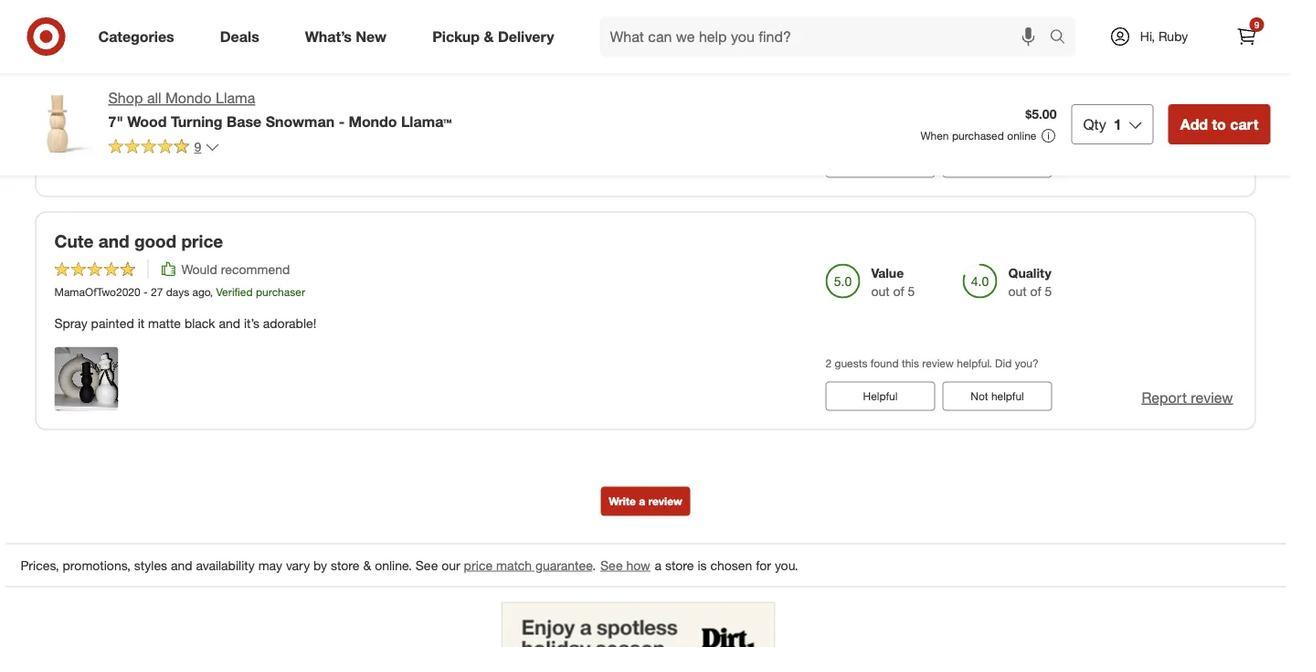 Task type: vqa. For each thing, say whether or not it's contained in the screenshot.
1st Check Nearby Stores button from right
no



Task type: locate. For each thing, give the bounding box(es) containing it.
1 vertical spatial price
[[464, 557, 493, 573]]

1 horizontal spatial ,
[[210, 285, 213, 298]]

delivery
[[498, 27, 554, 45]]

verified
[[125, 84, 162, 98], [216, 285, 253, 298]]

purchaser up turning on the left of the page
[[165, 84, 214, 98]]

find
[[866, 123, 885, 137]]

2 value from the top
[[872, 264, 904, 280]]

0 vertical spatial ,
[[119, 84, 122, 98]]

- left 27
[[144, 285, 148, 298]]

this for cute lil snowman
[[888, 123, 905, 137]]

would recommend up llama
[[181, 61, 290, 77]]

this
[[888, 123, 905, 137], [902, 356, 920, 370]]

purchaser up adorable!
[[256, 285, 305, 298]]

1 vertical spatial this
[[902, 356, 920, 370]]

0 vertical spatial &
[[484, 27, 494, 45]]

0 horizontal spatial a
[[639, 494, 645, 508]]

out inside value out of 5
[[872, 283, 890, 299]]

1 horizontal spatial did
[[996, 356, 1012, 370]]

value up the found at the right of page
[[872, 264, 904, 280]]

value up find
[[872, 64, 904, 80]]

1 5 from the left
[[908, 283, 915, 299]]

1 vertical spatial recommend
[[221, 261, 290, 277]]

2 would recommend from the top
[[181, 261, 290, 277]]

a right write
[[639, 494, 645, 508]]

& left online.
[[363, 557, 371, 573]]

, up black
[[210, 285, 213, 298]]

snowman
[[266, 112, 335, 130]]

of inside quality out of 5
[[1031, 283, 1042, 299]]

0 horizontal spatial 9 link
[[108, 138, 220, 159]]

see left our
[[416, 557, 438, 573]]

and left it's
[[219, 315, 240, 331]]

1 would from the top
[[181, 61, 217, 77]]

verified right ago
[[216, 285, 253, 298]]

0 horizontal spatial did
[[826, 123, 843, 137]]

2 5 from the left
[[1045, 283, 1053, 299]]

adorable!
[[263, 315, 317, 331]]

&
[[484, 27, 494, 45], [363, 557, 371, 573]]

1 quality from the top
[[1009, 64, 1052, 80]]

quality up you?
[[1009, 264, 1052, 280]]

would recommend up ago
[[181, 261, 290, 277]]

0 vertical spatial purchaser
[[165, 84, 214, 98]]

search
[[1042, 29, 1086, 47]]

of up the found at the right of page
[[894, 283, 905, 299]]

1 vertical spatial 9
[[194, 139, 201, 155]]

would recommend for cute lil snowman
[[181, 61, 290, 77]]

0 horizontal spatial 5
[[908, 283, 915, 299]]

1 horizontal spatial out
[[1009, 283, 1027, 299]]

1 see from the left
[[416, 557, 438, 573]]

out up the found at the right of page
[[872, 283, 890, 299]]

1 horizontal spatial and
[[171, 557, 193, 573]]

0 horizontal spatial verified
[[125, 84, 162, 98]]

0 vertical spatial value
[[872, 64, 904, 80]]

of
[[894, 283, 905, 299], [1031, 283, 1042, 299]]

, up "7""
[[119, 84, 122, 98]]

5
[[908, 283, 915, 299], [1045, 283, 1053, 299]]

super
[[54, 115, 89, 131]]

0 horizontal spatial purchaser
[[165, 84, 214, 98]]

quality out of 5
[[1009, 264, 1053, 299]]

1 vertical spatial 9 link
[[108, 138, 220, 159]]

categories
[[98, 27, 174, 45]]

a right the how
[[655, 557, 662, 573]]

1 would recommend from the top
[[181, 61, 290, 77]]

online
[[1008, 129, 1037, 143]]

2 of from the left
[[1031, 283, 1042, 299]]

0 vertical spatial 9 link
[[1227, 16, 1267, 57]]

this right find
[[888, 123, 905, 137]]

1 horizontal spatial purchaser
[[256, 285, 305, 298]]

2 would from the top
[[181, 261, 217, 277]]

price right good at the top
[[181, 231, 223, 252]]

matte
[[148, 315, 181, 331]]

2 vertical spatial and
[[171, 557, 193, 573]]

1 vertical spatial quality
[[1009, 264, 1052, 280]]

write a review button
[[601, 487, 691, 516]]

report review button
[[1142, 387, 1234, 408]]

you.
[[775, 557, 799, 573]]

quality
[[1009, 64, 1052, 80], [1009, 264, 1052, 280]]

mondo
[[165, 89, 212, 107], [349, 112, 397, 130]]

verified up wood
[[125, 84, 162, 98]]

did left you?
[[996, 356, 1012, 370]]

see right . on the bottom left of the page
[[601, 557, 623, 573]]

1 horizontal spatial &
[[484, 27, 494, 45]]

out up you?
[[1009, 283, 1027, 299]]

1 horizontal spatial verified
[[216, 285, 253, 298]]

cute for cute lil snowman
[[54, 31, 94, 52]]

price right our
[[464, 557, 493, 573]]

9 right ruby
[[1255, 19, 1260, 30]]

0 vertical spatial cute
[[54, 31, 94, 52]]

1 store from the left
[[331, 557, 360, 573]]

0 vertical spatial quality
[[1009, 64, 1052, 80]]

2 cute from the top
[[54, 231, 94, 252]]

not helpful button
[[943, 382, 1053, 411]]

0 vertical spatial a
[[639, 494, 645, 508]]

9
[[1255, 19, 1260, 30], [194, 139, 201, 155]]

purchaser
[[165, 84, 214, 98], [256, 285, 305, 298]]

9 link right ruby
[[1227, 16, 1267, 57]]

write a review
[[609, 494, 683, 508]]

well
[[121, 115, 143, 131]]

of up you?
[[1031, 283, 1042, 299]]

what's new link
[[290, 16, 410, 57]]

match
[[496, 557, 532, 573]]

& inside "link"
[[484, 27, 494, 45]]

it's
[[244, 315, 260, 331]]

when purchased online
[[921, 129, 1037, 143]]

1 vertical spatial cute
[[54, 231, 94, 252]]

would
[[181, 61, 217, 77], [181, 261, 217, 277]]

2 out from the left
[[1009, 283, 1027, 299]]

0 horizontal spatial store
[[331, 557, 360, 573]]

0 vertical spatial recommend
[[221, 61, 290, 77]]

helpful
[[992, 389, 1025, 403]]

value
[[872, 64, 904, 80], [872, 264, 904, 280]]

this right the found at the right of page
[[902, 356, 920, 370]]

value inside value out of 5
[[872, 264, 904, 280]]

1 vertical spatial would
[[181, 261, 217, 277]]

0 horizontal spatial 9
[[194, 139, 201, 155]]

1 vertical spatial and
[[219, 315, 240, 331]]

0 horizontal spatial mondo
[[165, 89, 212, 107]]

1 horizontal spatial -
[[339, 112, 345, 130]]

value for value out of 5
[[872, 264, 904, 280]]

1 horizontal spatial store
[[665, 557, 694, 573]]

would recommend
[[181, 61, 290, 77], [181, 261, 290, 277]]

5 for quality out of 5
[[1045, 283, 1053, 299]]

review inside button
[[1191, 388, 1234, 406]]

5 inside quality out of 5
[[1045, 283, 1053, 299]]

recommend
[[221, 61, 290, 77], [221, 261, 290, 277]]

1 horizontal spatial 5
[[1045, 283, 1053, 299]]

2 recommend from the top
[[221, 261, 290, 277]]

would up llama
[[181, 61, 217, 77]]

1 value from the top
[[872, 64, 904, 80]]

did left you
[[826, 123, 843, 137]]

- right snowman
[[339, 112, 345, 130]]

store right by
[[331, 557, 360, 573]]

cute lil snowman
[[54, 31, 197, 52]]

0 horizontal spatial price
[[181, 231, 223, 252]]

0 vertical spatial would recommend
[[181, 61, 290, 77]]

0 vertical spatial would
[[181, 61, 217, 77]]

vary
[[286, 557, 310, 573]]

1 horizontal spatial of
[[1031, 283, 1042, 299]]

9 down turning on the left of the page
[[194, 139, 201, 155]]

0 horizontal spatial -
[[144, 285, 148, 298]]

image of 7" wood turning base snowman - mondo llama™ image
[[21, 88, 94, 161]]

1 cute from the top
[[54, 31, 94, 52]]

0 vertical spatial did
[[826, 123, 843, 137]]

1 horizontal spatial 9
[[1255, 19, 1260, 30]]

1 vertical spatial would recommend
[[181, 261, 290, 277]]

a
[[639, 494, 645, 508], [655, 557, 662, 573]]

chosen
[[711, 557, 753, 573]]

0 horizontal spatial of
[[894, 283, 905, 299]]

recommend down deals link
[[221, 61, 290, 77]]

store left is
[[665, 557, 694, 573]]

What can we help you find? suggestions appear below search field
[[599, 16, 1054, 57]]

lil
[[98, 31, 112, 52]]

0 horizontal spatial ,
[[119, 84, 122, 98]]

0 vertical spatial this
[[888, 123, 905, 137]]

advertisement region
[[501, 602, 776, 647]]

5 inside value out of 5
[[908, 283, 915, 299]]

pickup & delivery link
[[417, 16, 577, 57]]

quality up $5.00
[[1009, 64, 1052, 80]]

and right styles on the left bottom of the page
[[171, 557, 193, 573]]

out inside quality out of 5
[[1009, 283, 1027, 299]]

review inside button
[[649, 494, 683, 508]]

and left good at the top
[[98, 231, 129, 252]]

quality inside quality out of 5
[[1009, 264, 1052, 280]]

snowman
[[117, 31, 197, 52]]

0 vertical spatial -
[[339, 112, 345, 130]]

1 horizontal spatial see
[[601, 557, 623, 573]]

of for value
[[894, 283, 905, 299]]

a inside button
[[639, 494, 645, 508]]

9 link
[[1227, 16, 1267, 57], [108, 138, 220, 159]]

wood
[[127, 112, 167, 130]]

1 horizontal spatial mondo
[[349, 112, 397, 130]]

is
[[698, 557, 707, 573]]

spray
[[54, 315, 87, 331]]

out
[[872, 283, 890, 299], [1009, 283, 1027, 299]]

would for good
[[181, 261, 217, 277]]

0 horizontal spatial see
[[416, 557, 438, 573]]

1 vertical spatial &
[[363, 557, 371, 573]]

0 horizontal spatial and
[[98, 231, 129, 252]]

qty
[[1084, 115, 1107, 133]]

recommend up it's
[[221, 261, 290, 277]]

1 vertical spatial purchaser
[[256, 285, 305, 298]]

helpful
[[863, 389, 898, 403]]

& right "pickup"
[[484, 27, 494, 45]]

cute up mamaoftwo2020
[[54, 231, 94, 252]]

1 recommend from the top
[[221, 61, 290, 77]]

0 vertical spatial and
[[98, 231, 129, 252]]

9 link down the made
[[108, 138, 220, 159]]

guests
[[835, 356, 868, 370]]

spray painted it matte black and it's adorable!
[[54, 315, 317, 331]]

shop
[[108, 89, 143, 107]]

27
[[151, 285, 163, 298]]

quality for quality out of 5
[[1009, 264, 1052, 280]]

review right write
[[649, 494, 683, 508]]

2 see from the left
[[601, 557, 623, 573]]

cute left lil
[[54, 31, 94, 52]]

cute for cute and good price
[[54, 231, 94, 252]]

mondo up turning on the left of the page
[[165, 89, 212, 107]]

value out of 5
[[872, 264, 915, 299]]

1 of from the left
[[894, 283, 905, 299]]

review left helpful.
[[923, 356, 954, 370]]

how
[[627, 557, 651, 573]]

recommend for cute and good price
[[221, 261, 290, 277]]

promotions,
[[63, 557, 131, 573]]

guest review image 1 of 1, zoom in image
[[54, 347, 118, 411]]

of inside value out of 5
[[894, 283, 905, 299]]

1 vertical spatial a
[[655, 557, 662, 573]]

2 quality from the top
[[1009, 264, 1052, 280]]

cute
[[92, 115, 117, 131]]

0 horizontal spatial out
[[872, 283, 890, 299]]

price
[[181, 231, 223, 252], [464, 557, 493, 573]]

add
[[1181, 115, 1209, 133]]

review right report
[[1191, 388, 1234, 406]]

cute
[[54, 31, 94, 52], [54, 231, 94, 252]]

1 vertical spatial value
[[872, 264, 904, 280]]

1 out from the left
[[872, 283, 890, 299]]

would for snowman
[[181, 61, 217, 77]]

cart
[[1231, 115, 1259, 133]]

metta
[[54, 84, 83, 98]]

mondo left llama™
[[349, 112, 397, 130]]

would up ago
[[181, 261, 217, 277]]

0 vertical spatial price
[[181, 231, 223, 252]]



Task type: describe. For each thing, give the bounding box(es) containing it.
report review
[[1142, 388, 1234, 406]]

online.
[[375, 557, 412, 573]]

recommend for cute lil snowman
[[221, 61, 290, 77]]

new
[[356, 27, 387, 45]]

0 vertical spatial 9
[[1255, 19, 1260, 30]]

super cute well made
[[54, 115, 179, 131]]

1 vertical spatial did
[[996, 356, 1012, 370]]

purchased
[[952, 129, 1005, 143]]

2 guests found this review helpful. did you?
[[826, 356, 1039, 370]]

cute and good price
[[54, 231, 223, 252]]

availability
[[196, 557, 255, 573]]

pickup & delivery
[[433, 27, 554, 45]]

1 horizontal spatial price
[[464, 557, 493, 573]]

pickup
[[433, 27, 480, 45]]

base
[[227, 112, 262, 130]]

0 vertical spatial mondo
[[165, 89, 212, 107]]

black
[[185, 315, 215, 331]]

for
[[756, 557, 772, 573]]

5 for value out of 5
[[908, 283, 915, 299]]

helpful.
[[957, 356, 993, 370]]

not
[[971, 389, 989, 403]]

prices, promotions, styles and availability may vary by store & online. see our price match guarantee . see how a store is chosen for you.
[[21, 557, 799, 573]]

quality for quality
[[1009, 64, 1052, 80]]

today
[[93, 84, 119, 98]]

out for value out of 5
[[872, 283, 890, 299]]

write
[[609, 494, 636, 508]]

deals
[[220, 27, 259, 45]]

found
[[871, 356, 899, 370]]

would recommend for cute and good price
[[181, 261, 290, 277]]

search button
[[1042, 16, 1086, 60]]

1 vertical spatial mondo
[[349, 112, 397, 130]]

by
[[314, 557, 327, 573]]

1 vertical spatial ,
[[210, 285, 213, 298]]

you?
[[1015, 356, 1039, 370]]

llama™
[[401, 112, 452, 130]]

ago
[[192, 285, 210, 298]]

value for value
[[872, 64, 904, 80]]

our
[[442, 557, 460, 573]]

you
[[846, 123, 863, 137]]

deals link
[[205, 16, 282, 57]]

price match guarantee link
[[464, 557, 593, 573]]

hi,
[[1141, 28, 1156, 44]]

.
[[593, 557, 596, 573]]

what's new
[[305, 27, 387, 45]]

made
[[147, 115, 179, 131]]

painted
[[91, 315, 134, 331]]

0 horizontal spatial &
[[363, 557, 371, 573]]

not helpful
[[971, 389, 1025, 403]]

guarantee
[[536, 557, 593, 573]]

1 vertical spatial verified
[[216, 285, 253, 298]]

review left helpful?
[[908, 123, 940, 137]]

categories link
[[83, 16, 197, 57]]

did you find this review helpful?
[[826, 123, 982, 137]]

ruby
[[1159, 28, 1189, 44]]

add to cart button
[[1169, 104, 1271, 144]]

7"
[[108, 112, 123, 130]]

when
[[921, 129, 949, 143]]

2 store from the left
[[665, 557, 694, 573]]

out for quality out of 5
[[1009, 283, 1027, 299]]

report
[[1142, 388, 1187, 406]]

2 horizontal spatial and
[[219, 315, 240, 331]]

mamaoftwo2020 - 27 days ago , verified purchaser
[[54, 285, 305, 298]]

may
[[258, 557, 282, 573]]

- inside shop all mondo llama 7" wood turning base snowman - mondo llama™
[[339, 112, 345, 130]]

helpful button
[[826, 382, 936, 411]]

1 horizontal spatial 9 link
[[1227, 16, 1267, 57]]

prices,
[[21, 557, 59, 573]]

helpful?
[[943, 123, 982, 137]]

good
[[134, 231, 177, 252]]

2
[[826, 356, 832, 370]]

1
[[1114, 115, 1122, 133]]

turning
[[171, 112, 223, 130]]

this for cute and good price
[[902, 356, 920, 370]]

it
[[138, 315, 145, 331]]

$5.00
[[1026, 106, 1057, 122]]

styles
[[134, 557, 167, 573]]

to
[[1213, 115, 1227, 133]]

today , verified purchaser
[[93, 84, 214, 98]]

1 vertical spatial -
[[144, 285, 148, 298]]

all
[[147, 89, 161, 107]]

of for quality
[[1031, 283, 1042, 299]]

llama
[[216, 89, 255, 107]]

1 horizontal spatial a
[[655, 557, 662, 573]]

what's
[[305, 27, 352, 45]]

mamaoftwo2020
[[54, 285, 141, 298]]

add to cart
[[1181, 115, 1259, 133]]

0 vertical spatial verified
[[125, 84, 162, 98]]

shop all mondo llama 7" wood turning base snowman - mondo llama™
[[108, 89, 452, 130]]



